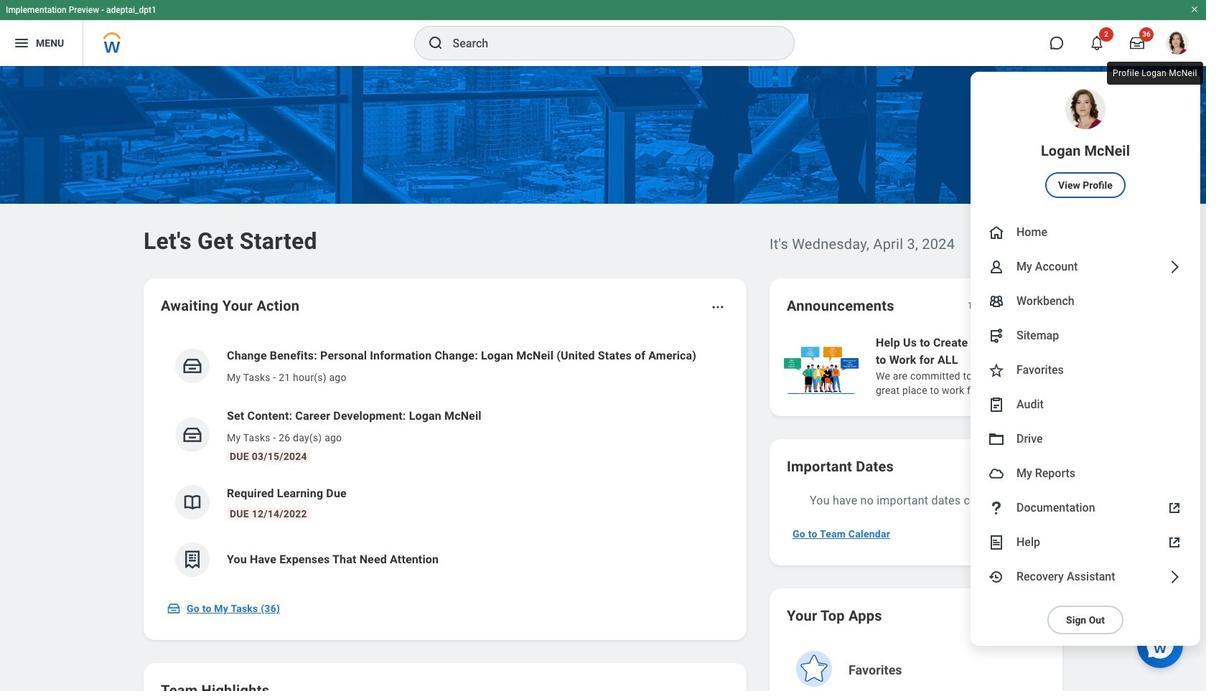 Task type: describe. For each thing, give the bounding box(es) containing it.
1 horizontal spatial inbox image
[[182, 424, 203, 446]]

home image
[[988, 224, 1005, 241]]

related actions image
[[711, 300, 725, 315]]

ext link image for 2nd menu item from the bottom of the page
[[1166, 534, 1184, 552]]

3 menu item from the top
[[971, 250, 1201, 284]]

ext link image for third menu item from the bottom
[[1166, 500, 1184, 517]]

inbox image
[[182, 355, 203, 377]]

0 horizontal spatial list
[[161, 336, 730, 589]]

book open image
[[182, 492, 203, 513]]

chevron right image
[[1166, 259, 1184, 276]]

paste image
[[988, 396, 1005, 414]]

dashboard expenses image
[[182, 549, 203, 571]]

question image
[[988, 500, 1005, 517]]

folder open image
[[988, 431, 1005, 448]]

chevron left small image
[[1001, 299, 1015, 313]]

notifications large image
[[1090, 36, 1105, 50]]

2 menu item from the top
[[971, 215, 1201, 250]]

close environment banner image
[[1191, 5, 1199, 14]]

10 menu item from the top
[[971, 491, 1201, 526]]

1 horizontal spatial list
[[781, 333, 1207, 399]]

Search Workday  search field
[[453, 27, 764, 59]]

11 menu item from the top
[[971, 526, 1201, 560]]

1 menu item from the top
[[971, 72, 1201, 215]]

contact card matrix manager image
[[988, 293, 1005, 310]]

5 menu item from the top
[[971, 319, 1201, 353]]

search image
[[427, 34, 444, 52]]

document image
[[988, 534, 1005, 552]]

0 horizontal spatial inbox image
[[167, 602, 181, 616]]



Task type: locate. For each thing, give the bounding box(es) containing it.
12 menu item from the top
[[971, 560, 1201, 595]]

1 vertical spatial inbox image
[[167, 602, 181, 616]]

1 ext link image from the top
[[1166, 500, 1184, 517]]

2 ext link image from the top
[[1166, 534, 1184, 552]]

logan mcneil image
[[1166, 32, 1189, 55]]

inbox image
[[182, 424, 203, 446], [167, 602, 181, 616]]

inbox large image
[[1130, 36, 1145, 50]]

endpoints image
[[988, 327, 1005, 345]]

1 vertical spatial ext link image
[[1166, 534, 1184, 552]]

main content
[[0, 66, 1207, 692]]

menu
[[971, 72, 1201, 646]]

banner
[[0, 0, 1207, 646]]

justify image
[[13, 34, 30, 52]]

menu item
[[971, 72, 1201, 215], [971, 215, 1201, 250], [971, 250, 1201, 284], [971, 284, 1201, 319], [971, 319, 1201, 353], [971, 353, 1201, 388], [971, 388, 1201, 422], [971, 422, 1201, 457], [971, 457, 1201, 491], [971, 491, 1201, 526], [971, 526, 1201, 560], [971, 560, 1201, 595]]

avatar image
[[988, 465, 1005, 483]]

chevron right small image
[[1027, 299, 1041, 313]]

tooltip
[[1105, 59, 1206, 88]]

0 vertical spatial inbox image
[[182, 424, 203, 446]]

star image
[[988, 362, 1005, 379]]

4 menu item from the top
[[971, 284, 1201, 319]]

list
[[781, 333, 1207, 399], [161, 336, 730, 589]]

0 vertical spatial ext link image
[[1166, 500, 1184, 517]]

ext link image
[[1166, 500, 1184, 517], [1166, 534, 1184, 552]]

7 menu item from the top
[[971, 388, 1201, 422]]

user image
[[988, 259, 1005, 276]]

9 menu item from the top
[[971, 457, 1201, 491]]

6 menu item from the top
[[971, 353, 1201, 388]]

status
[[968, 300, 991, 312]]

8 menu item from the top
[[971, 422, 1201, 457]]



Task type: vqa. For each thing, say whether or not it's contained in the screenshot.
tenth menu item
yes



